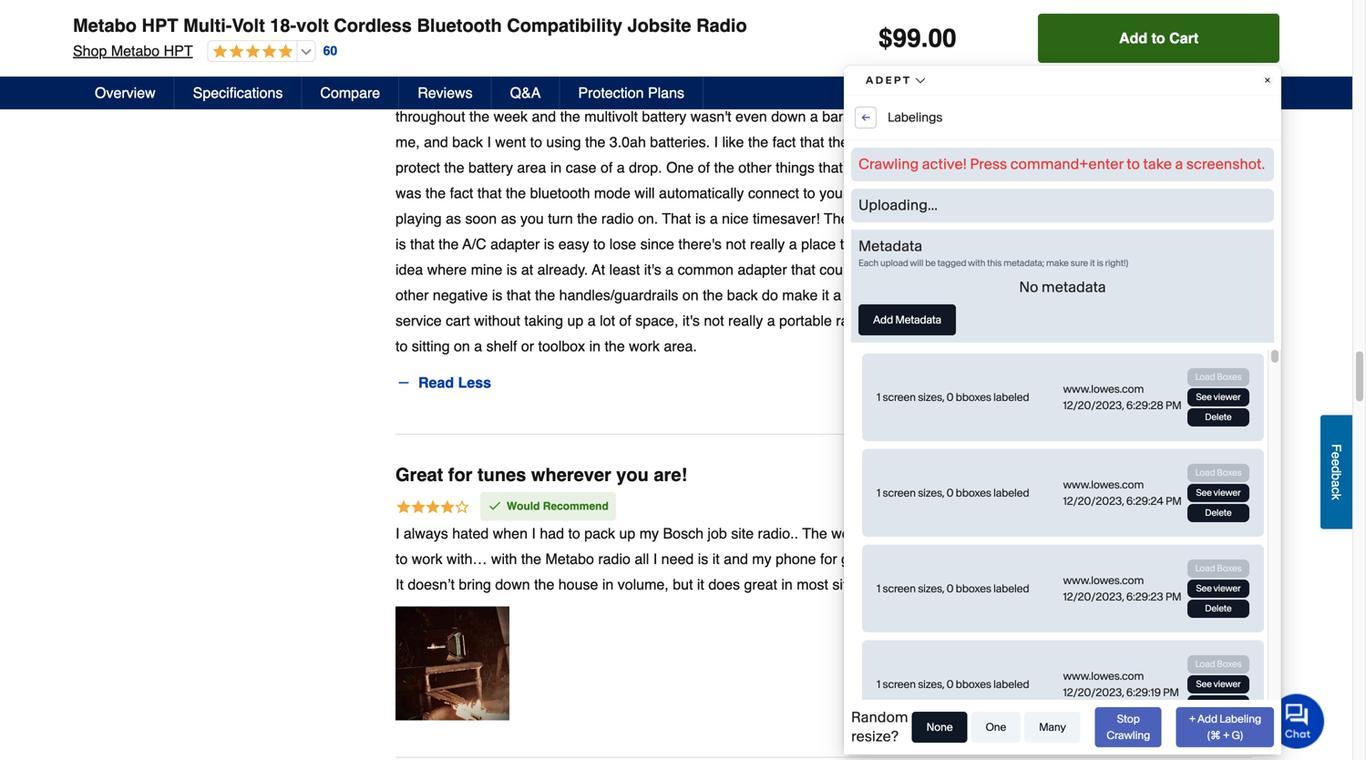 Task type: vqa. For each thing, say whether or not it's contained in the screenshot.
big
yes



Task type: locate. For each thing, give the bounding box(es) containing it.
0 vertical spatial metabo-
[[1091, 27, 1145, 44]]

1 vertical spatial would
[[507, 500, 540, 513]]

1 vertical spatial work
[[412, 551, 443, 568]]

0 vertical spatial 18-
[[270, 15, 296, 36]]

0 vertical spatial great
[[842, 551, 875, 568]]

wasn't
[[691, 108, 732, 125]]

using up 'case'
[[546, 134, 581, 150]]

had up 8ah
[[915, 31, 940, 48]]

work down space,
[[629, 338, 660, 355]]

it's
[[644, 261, 662, 278], [683, 312, 700, 329], [920, 312, 937, 329]]

idea
[[396, 261, 423, 278]]

that
[[512, 83, 536, 99], [800, 134, 825, 150], [819, 159, 843, 176], [478, 185, 502, 202], [410, 236, 435, 253], [791, 261, 816, 278], [507, 287, 531, 304]]

fact up soon
[[450, 185, 473, 202]]

0 horizontal spatial fact
[[450, 185, 473, 202]]

1 horizontal spatial it's
[[683, 312, 700, 329]]

even
[[736, 108, 767, 125]]

add
[[1120, 30, 1148, 46]]

0 vertical spatial had
[[915, 31, 940, 48]]

a inside f e e d b a c k button
[[1330, 480, 1344, 487]]

this
[[880, 31, 903, 48]]

back left the went
[[452, 134, 483, 150]]

1 vertical spatial would recommend
[[507, 500, 609, 513]]

really down quite
[[908, 108, 943, 125]]

1 vertical spatial be
[[859, 261, 875, 278]]

[this review was collected as part of a promotion.] when i initially received this i had failed to pay attention to the 18-hour battery life on a 3.0ah battery, so i popped in one of my 8ah multivolt batteries, figuring that should be good for a day or two. fast forward to using it quite a bit throughout the week and the multivolt battery wasn't even down a bar yet. that really impressed me, and back i went to using the 3.0ah batteries. i like the fact that the handles on the back protect the battery area in case of a drop. one of the other things that pleasantly surprised me was the fact that the bluetooth mode will automatically connect to your phone and resume playing as soon as you turn the radio on. that is a nice timesaver! the only negatives i can find is that the a/c adapter is easy to lose since there's not really a place to store it, in fact, i have no idea where mine is at already. at least it's a common adapter that could be easily replaced. the other negative is that the handles/guardrails on the back do make it a bit too big to sit on a service cart without taking up a lot of space, it's not really a portable radio, i think it's better suited to sitting on a shelf or toolbox in the work area.
[[396, 31, 1022, 355]]

metabo inside i always hated when i had to pack up my bosch job site radio.. the weight and bulk made it hard to work with… with the metabo radio all i need is it and my phone for great music wherever i am! it doesn't bring down the house in volume, but it does great in most situations..
[[546, 551, 594, 568]]

hpt.com
[[1145, 27, 1196, 44], [1145, 521, 1196, 538]]

to inside button
[[1152, 30, 1166, 46]]

you inside the [this review was collected as part of a promotion.] when i initially received this i had failed to pay attention to the 18-hour battery life on a 3.0ah battery, so i popped in one of my 8ah multivolt batteries, figuring that should be good for a day or two. fast forward to using it quite a bit throughout the week and the multivolt battery wasn't even down a bar yet. that really impressed me, and back i went to using the 3.0ah batteries. i like the fact that the handles on the back protect the battery area in case of a drop. one of the other things that pleasantly surprised me was the fact that the bluetooth mode will automatically connect to your phone and resume playing as soon as you turn the radio on. that is a nice timesaver! the only negatives i can find is that the a/c adapter is easy to lose since there's not really a place to store it, in fact, i have no idea where mine is at already. at least it's a common adapter that could be easily replaced. the other negative is that the handles/guardrails on the back do make it a bit too big to sit on a service cart without taking up a lot of space, it's not really a portable radio, i think it's better suited to sitting on a shelf or toolbox in the work area.
[[521, 210, 544, 227]]

1 vertical spatial multivolt
[[585, 108, 638, 125]]

would
[[507, 6, 540, 19], [507, 500, 540, 513]]

replaced.
[[920, 261, 980, 278]]

better
[[941, 312, 978, 329]]

the down common
[[703, 287, 723, 304]]

the
[[472, 57, 492, 74], [469, 108, 490, 125], [560, 108, 581, 125], [585, 134, 606, 150], [748, 134, 769, 150], [829, 134, 849, 150], [928, 134, 949, 150], [444, 159, 465, 176], [714, 159, 735, 176], [426, 185, 446, 202], [506, 185, 526, 202], [577, 210, 598, 227], [439, 236, 459, 253], [535, 287, 555, 304], [703, 287, 723, 304], [605, 338, 625, 355], [521, 551, 542, 568], [534, 576, 555, 593]]

e
[[1330, 452, 1344, 459], [1330, 459, 1344, 466]]

0 vertical spatial down
[[771, 108, 806, 125]]

i right 'so'
[[766, 57, 770, 74]]

throughout
[[396, 108, 465, 125]]

my
[[887, 57, 906, 74], [640, 525, 659, 542], [752, 551, 772, 568]]

would recommend for checkmark image
[[507, 6, 609, 19]]

a/c
[[463, 236, 486, 253]]

a up k
[[1330, 480, 1344, 487]]

i right all
[[653, 551, 658, 568]]

1 would from the top
[[507, 6, 540, 19]]

adapter up do
[[738, 261, 787, 278]]

on down cart
[[454, 338, 470, 355]]

1 horizontal spatial battery
[[551, 57, 595, 74]]

the down your
[[824, 210, 849, 227]]

2 would recommend from the top
[[507, 500, 609, 513]]

0 horizontal spatial great
[[744, 576, 778, 593]]

would for checkmark icon
[[507, 500, 540, 513]]

1 vertical spatial hpt
[[164, 42, 193, 59]]

when
[[723, 31, 761, 48]]

metabo
[[73, 15, 137, 36], [111, 42, 160, 59], [546, 551, 594, 568]]

3.0ah up drop.
[[610, 134, 646, 150]]

1 vertical spatial or
[[521, 338, 534, 355]]

volt
[[232, 15, 265, 36]]

without
[[474, 312, 520, 329]]

hated
[[452, 525, 489, 542]]

the right radio..
[[803, 525, 828, 542]]

a left bar
[[810, 108, 818, 125]]

to
[[1152, 30, 1166, 46], [983, 31, 995, 48], [456, 57, 468, 74], [838, 83, 850, 99], [530, 134, 542, 150], [803, 185, 816, 202], [593, 236, 606, 253], [840, 236, 852, 253], [913, 287, 925, 304], [396, 338, 408, 355], [568, 525, 581, 542], [396, 551, 408, 568]]

24,
[[1075, 485, 1091, 498]]

to up it
[[396, 551, 408, 568]]

do
[[762, 287, 778, 304]]

yet.
[[848, 108, 871, 125]]

1 horizontal spatial bit
[[952, 83, 967, 99]]

should
[[540, 83, 583, 99]]

protect
[[396, 159, 440, 176]]

does
[[709, 576, 740, 593]]

1 vertical spatial was
[[396, 185, 422, 202]]

to up bar
[[838, 83, 850, 99]]

0 vertical spatial up
[[568, 312, 584, 329]]

would recommend for checkmark icon
[[507, 500, 609, 513]]

tunes
[[478, 465, 526, 485]]

to left the store
[[840, 236, 852, 253]]

there's
[[679, 236, 722, 253]]

1 vertical spatial other
[[396, 287, 429, 304]]

f
[[1330, 444, 1344, 452]]

marvelman73
[[1053, 464, 1134, 479]]

metabo- left cart
[[1091, 27, 1145, 44]]

went
[[495, 134, 526, 150]]

in right house
[[602, 576, 614, 593]]

you left turn
[[521, 210, 544, 227]]

would for checkmark image
[[507, 6, 540, 19]]

$
[[879, 24, 893, 53]]

1 vertical spatial adapter
[[738, 261, 787, 278]]

0 vertical spatial fact
[[773, 134, 796, 150]]

.
[[921, 24, 928, 53]]

would right checkmark icon
[[507, 500, 540, 513]]

other up connect
[[739, 159, 772, 176]]

area.
[[664, 338, 697, 355]]

1 horizontal spatial my
[[752, 551, 772, 568]]

1 vertical spatial down
[[495, 576, 530, 593]]

0 vertical spatial was
[[478, 31, 503, 48]]

0 horizontal spatial that
[[662, 210, 691, 227]]

great down weight at the right bottom
[[842, 551, 875, 568]]

for inside the [this review was collected as part of a promotion.] when i initially received this i had failed to pay attention to the 18-hour battery life on a 3.0ah battery, so i popped in one of my 8ah multivolt batteries, figuring that should be good for a day or two. fast forward to using it quite a bit throughout the week and the multivolt battery wasn't even down a bar yet. that really impressed me, and back i went to using the 3.0ah batteries. i like the fact that the handles on the back protect the battery area in case of a drop. one of the other things that pleasantly surprised me was the fact that the bluetooth mode will automatically connect to your phone and resume playing as soon as you turn the radio on. that is a nice timesaver! the only negatives i can find is that the a/c adapter is easy to lose since there's not really a place to store it, in fact, i have no idea where mine is at already. at least it's a common adapter that could be easily replaced. the other negative is that the handles/guardrails on the back do make it a bit too big to sit on a service cart without taking up a lot of space, it's not really a portable radio, i think it's better suited to sitting on a shelf or toolbox in the work area.
[[644, 83, 661, 99]]

a up protection plans button
[[642, 57, 650, 74]]

0 vertical spatial adapter
[[491, 236, 540, 253]]

q&a
[[510, 84, 541, 101]]

1 vertical spatial up
[[619, 525, 636, 542]]

e up b
[[1330, 459, 1344, 466]]

or right day
[[705, 83, 718, 99]]

it right but
[[697, 576, 705, 593]]

1 horizontal spatial adapter
[[738, 261, 787, 278]]

as left soon
[[446, 210, 461, 227]]

wherever down made
[[921, 551, 981, 568]]

2 vertical spatial metabo
[[546, 551, 594, 568]]

the down bar
[[829, 134, 849, 150]]

be left good
[[587, 83, 603, 99]]

0 vertical spatial recommend
[[543, 6, 609, 19]]

attention
[[396, 57, 452, 74]]

negative
[[433, 287, 488, 304]]

to left your
[[803, 185, 816, 202]]

1 horizontal spatial back
[[727, 287, 758, 304]]

1 recommend from the top
[[543, 6, 609, 19]]

other down idea
[[396, 287, 429, 304]]

read less button
[[396, 368, 492, 398]]

from metabo-hpt.com
[[1053, 521, 1196, 538]]

for right good
[[644, 83, 661, 99]]

but
[[673, 576, 693, 593]]

for inside i always hated when i had to pack up my bosch job site radio.. the weight and bulk made it hard to work with… with the metabo radio all i need is it and my phone for great music wherever i am! it doesn't bring down the house in volume, but it does great in most situations..
[[820, 551, 838, 568]]

00
[[928, 24, 957, 53]]

[this
[[396, 31, 427, 48]]

really down do
[[728, 312, 763, 329]]

the right turn
[[577, 210, 598, 227]]

it's up the area.
[[683, 312, 700, 329]]

adapter up at
[[491, 236, 540, 253]]

2 vertical spatial for
[[820, 551, 838, 568]]

1 vertical spatial that
[[662, 210, 691, 227]]

to right add
[[1152, 30, 1166, 46]]

had inside i always hated when i had to pack up my bosch job site radio.. the weight and bulk made it hard to work with… with the metabo radio all i need is it and my phone for great music wherever i am! it doesn't bring down the house in volume, but it does great in most situations..
[[540, 525, 564, 542]]

phone inside i always hated when i had to pack up my bosch job site radio.. the weight and bulk made it hard to work with… with the metabo radio all i need is it and my phone for great music wherever i am! it doesn't bring down the house in volume, but it does great in most situations..
[[776, 551, 816, 568]]

lot
[[600, 312, 615, 329]]

2 vertical spatial the
[[803, 525, 828, 542]]

1 horizontal spatial not
[[726, 236, 746, 253]]

down inside the [this review was collected as part of a promotion.] when i initially received this i had failed to pay attention to the 18-hour battery life on a 3.0ah battery, so i popped in one of my 8ah multivolt batteries, figuring that should be good for a day or two. fast forward to using it quite a bit throughout the week and the multivolt battery wasn't even down a bar yet. that really impressed me, and back i went to using the 3.0ah batteries. i like the fact that the handles on the back protect the battery area in case of a drop. one of the other things that pleasantly surprised me was the fact that the bluetooth mode will automatically connect to your phone and resume playing as soon as you turn the radio on. that is a nice timesaver! the only negatives i can find is that the a/c adapter is easy to lose since there's not really a place to store it, in fact, i have no idea where mine is at already. at least it's a common adapter that could be easily replaced. the other negative is that the handles/guardrails on the back do make it a bit too big to sit on a service cart without taking up a lot of space, it's not really a portable radio, i think it's better suited to sitting on a shelf or toolbox in the work area.
[[771, 108, 806, 125]]

1 horizontal spatial fact
[[773, 134, 796, 150]]

down down with
[[495, 576, 530, 593]]

chat invite button image
[[1270, 693, 1326, 749]]

0 vertical spatial or
[[705, 83, 718, 99]]

1 hpt.com from the top
[[1145, 27, 1196, 44]]

protection plans button
[[560, 77, 704, 109]]

1 horizontal spatial great
[[842, 551, 875, 568]]

recommend up 'pack'
[[543, 500, 609, 513]]

0 horizontal spatial 3.0ah
[[610, 134, 646, 150]]

my left 8ah
[[887, 57, 906, 74]]

0 horizontal spatial work
[[412, 551, 443, 568]]

from
[[1053, 521, 1087, 538]]

0 vertical spatial bit
[[952, 83, 967, 99]]

18- inside the [this review was collected as part of a promotion.] when i initially received this i had failed to pay attention to the 18-hour battery life on a 3.0ah battery, so i popped in one of my 8ah multivolt batteries, figuring that should be good for a day or two. fast forward to using it quite a bit throughout the week and the multivolt battery wasn't even down a bar yet. that really impressed me, and back i went to using the 3.0ah batteries. i like the fact that the handles on the back protect the battery area in case of a drop. one of the other things that pleasantly surprised me was the fact that the bluetooth mode will automatically connect to your phone and resume playing as soon as you turn the radio on. that is a nice timesaver! the only negatives i can find is that the a/c adapter is easy to lose since there's not really a place to store it, in fact, i have no idea where mine is at already. at least it's a common adapter that could be easily replaced. the other negative is that the handles/guardrails on the back do make it a bit too big to sit on a service cart without taking up a lot of space, it's not really a portable radio, i think it's better suited to sitting on a shelf or toolbox in the work area.
[[496, 57, 517, 74]]

0 horizontal spatial down
[[495, 576, 530, 593]]

job
[[708, 525, 727, 542]]

1 horizontal spatial phone
[[852, 185, 893, 202]]

0 vertical spatial for
[[644, 83, 661, 99]]

the down area
[[506, 185, 526, 202]]

it,
[[893, 236, 904, 253]]

batteries,
[[396, 83, 456, 99]]

handles
[[853, 134, 904, 150]]

0 horizontal spatial battery
[[469, 159, 513, 176]]

figuring
[[460, 83, 508, 99]]

recommend for checkmark image
[[543, 6, 609, 19]]

metabo- down 2023
[[1091, 521, 1145, 538]]

1 vertical spatial phone
[[776, 551, 816, 568]]

0 horizontal spatial not
[[704, 312, 724, 329]]

would right checkmark image
[[507, 6, 540, 19]]

1 would recommend from the top
[[507, 6, 609, 19]]

a up better
[[968, 287, 976, 304]]

2 e from the top
[[1330, 459, 1344, 466]]

always
[[404, 525, 448, 542]]

situations..
[[833, 576, 902, 593]]

add to cart button
[[1039, 14, 1280, 63]]

had
[[915, 31, 940, 48], [540, 525, 564, 542]]

0 horizontal spatial phone
[[776, 551, 816, 568]]

promotion.]
[[646, 31, 719, 48]]

received
[[821, 31, 876, 48]]

is left at
[[507, 261, 517, 278]]

1 horizontal spatial had
[[915, 31, 940, 48]]

2 horizontal spatial my
[[887, 57, 906, 74]]

1 horizontal spatial down
[[771, 108, 806, 125]]

radio up lose
[[602, 210, 634, 227]]

all
[[635, 551, 649, 568]]

0 horizontal spatial for
[[448, 465, 473, 485]]

5 stars image
[[396, 5, 470, 25]]

easily
[[879, 261, 916, 278]]

1 vertical spatial using
[[546, 134, 581, 150]]

3.0ah down the "promotion.]"
[[654, 57, 691, 74]]

1 e from the top
[[1330, 452, 1344, 459]]

checkmark image
[[488, 5, 502, 20]]

checkmark image
[[488, 499, 502, 513]]

0 vertical spatial that
[[875, 108, 904, 125]]

and
[[532, 108, 556, 125], [424, 134, 448, 150], [897, 185, 921, 202], [878, 525, 902, 542], [724, 551, 748, 568]]

a left day
[[665, 83, 673, 99]]

really down timesaver!
[[750, 236, 785, 253]]

i left think
[[877, 312, 881, 329]]

fact up things at the right top
[[773, 134, 796, 150]]

radio left all
[[598, 551, 631, 568]]

1 vertical spatial 3.0ah
[[610, 134, 646, 150]]

0 horizontal spatial multivolt
[[585, 108, 638, 125]]

would recommend up collected
[[507, 6, 609, 19]]

a down could
[[834, 287, 842, 304]]

0 vertical spatial radio
[[602, 210, 634, 227]]

of
[[618, 31, 630, 48], [871, 57, 883, 74], [601, 159, 613, 176], [698, 159, 710, 176], [619, 312, 632, 329]]

suited
[[983, 312, 1021, 329]]

0 horizontal spatial 18-
[[270, 15, 296, 36]]

on down common
[[683, 287, 699, 304]]

hpt down multi-
[[164, 42, 193, 59]]

like
[[722, 134, 744, 150]]

0 vertical spatial would recommend
[[507, 6, 609, 19]]

multivolt down the failed
[[939, 57, 992, 74]]

wherever up 'pack'
[[531, 465, 611, 485]]

work inside the [this review was collected as part of a promotion.] when i initially received this i had failed to pay attention to the 18-hour battery life on a 3.0ah battery, so i popped in one of my 8ah multivolt batteries, figuring that should be good for a day or two. fast forward to using it quite a bit throughout the week and the multivolt battery wasn't even down a bar yet. that really impressed me, and back i went to using the 3.0ah batteries. i like the fact that the handles on the back protect the battery area in case of a drop. one of the other things that pleasantly surprised me was the fact that the bluetooth mode will automatically connect to your phone and resume playing as soon as you turn the radio on. that is a nice timesaver! the only negatives i can find is that the a/c adapter is easy to lose since there's not really a place to store it, in fact, i have no idea where mine is at already. at least it's a common adapter that could be easily replaced. the other negative is that the handles/guardrails on the back do make it a bit too big to sit on a service cart without taking up a lot of space, it's not really a portable radio, i think it's better suited to sitting on a shelf or toolbox in the work area.
[[629, 338, 660, 355]]

1 vertical spatial hpt.com
[[1145, 521, 1196, 538]]

2 would from the top
[[507, 500, 540, 513]]

metabo up shop at left top
[[73, 15, 137, 36]]

you
[[521, 210, 544, 227], [617, 465, 649, 485]]

1 horizontal spatial 3.0ah
[[654, 57, 691, 74]]

1 vertical spatial recommend
[[543, 500, 609, 513]]

1 horizontal spatial 18-
[[496, 57, 517, 74]]

1 horizontal spatial up
[[619, 525, 636, 542]]

specifications
[[193, 84, 283, 101]]

with…
[[447, 551, 487, 568]]

mine
[[471, 261, 503, 278]]

metabo hpt multi-volt 18-volt cordless bluetooth compatibility jobsite radio
[[73, 15, 747, 36]]

marvelman73 july 24, 2023
[[1053, 464, 1134, 498]]

your
[[820, 185, 848, 202]]

not
[[726, 236, 746, 253], [704, 312, 724, 329]]

of right the one
[[871, 57, 883, 74]]

1 vertical spatial great
[[744, 576, 778, 593]]

1 horizontal spatial wherever
[[921, 551, 981, 568]]

it
[[396, 576, 404, 593]]

0 vertical spatial 3.0ah
[[654, 57, 691, 74]]

as
[[569, 31, 585, 48], [446, 210, 461, 227], [501, 210, 516, 227]]

my inside the [this review was collected as part of a promotion.] when i initially received this i had failed to pay attention to the 18-hour battery life on a 3.0ah battery, so i popped in one of my 8ah multivolt batteries, figuring that should be good for a day or two. fast forward to using it quite a bit throughout the week and the multivolt battery wasn't even down a bar yet. that really impressed me, and back i went to using the 3.0ah batteries. i like the fact that the handles on the back protect the battery area in case of a drop. one of the other things that pleasantly surprised me was the fact that the bluetooth mode will automatically connect to your phone and resume playing as soon as you turn the radio on. that is a nice timesaver! the only negatives i can find is that the a/c adapter is easy to lose since there's not really a place to store it, in fact, i have no idea where mine is at already. at least it's a common adapter that could be easily replaced. the other negative is that the handles/guardrails on the back do make it a bit too big to sit on a service cart without taking up a lot of space, it's not really a portable radio, i think it's better suited to sitting on a shelf or toolbox in the work area.
[[887, 57, 906, 74]]

2 recommend from the top
[[543, 500, 609, 513]]

battery down plans at the top of the page
[[642, 108, 687, 125]]

99
[[893, 24, 921, 53]]

1 horizontal spatial using
[[854, 83, 889, 99]]

1 vertical spatial metabo-
[[1091, 521, 1145, 538]]

it's down since at left
[[644, 261, 662, 278]]

and down q&a
[[532, 108, 556, 125]]

8ah
[[910, 57, 935, 74]]

1 horizontal spatial or
[[705, 83, 718, 99]]

1 vertical spatial really
[[750, 236, 785, 253]]

2 vertical spatial battery
[[469, 159, 513, 176]]

compatibility
[[507, 15, 623, 36]]

back
[[452, 134, 483, 150], [953, 134, 984, 150], [727, 287, 758, 304]]

a left place
[[789, 236, 797, 253]]

0 horizontal spatial bit
[[846, 287, 861, 304]]

not down nice
[[726, 236, 746, 253]]

1 vertical spatial my
[[640, 525, 659, 542]]

using up yet.
[[854, 83, 889, 99]]

0 vertical spatial my
[[887, 57, 906, 74]]

1 vertical spatial fact
[[450, 185, 473, 202]]

that up 'make'
[[791, 261, 816, 278]]

the down figuring
[[469, 108, 490, 125]]

to left pay
[[983, 31, 995, 48]]

metabo up house
[[546, 551, 594, 568]]

the right with
[[521, 551, 542, 568]]

phone up most
[[776, 551, 816, 568]]

other
[[739, 159, 772, 176], [396, 287, 429, 304]]

life
[[599, 57, 618, 74]]

arrow up image
[[1246, 129, 1261, 143]]

great
[[842, 551, 875, 568], [744, 576, 778, 593]]

overview
[[95, 84, 156, 101]]

1 vertical spatial wherever
[[921, 551, 981, 568]]

0 vertical spatial would
[[507, 6, 540, 19]]

or
[[705, 83, 718, 99], [521, 338, 534, 355]]



Task type: describe. For each thing, give the bounding box(es) containing it.
f e e d b a c k button
[[1321, 415, 1353, 529]]

0 vertical spatial not
[[726, 236, 746, 253]]

weight
[[832, 525, 874, 542]]

to left sit
[[913, 287, 925, 304]]

can
[[959, 210, 982, 227]]

i right 'when'
[[532, 525, 536, 542]]

to down 'review'
[[456, 57, 468, 74]]

a left drop.
[[617, 159, 625, 176]]

compare
[[320, 84, 380, 101]]

when
[[493, 525, 528, 542]]

that down playing
[[410, 236, 435, 253]]

phone inside the [this review was collected as part of a promotion.] when i initially received this i had failed to pay attention to the 18-hour battery life on a 3.0ah battery, so i popped in one of my 8ah multivolt batteries, figuring that should be good for a day or two. fast forward to using it quite a bit throughout the week and the multivolt battery wasn't even down a bar yet. that really impressed me, and back i went to using the 3.0ah batteries. i like the fact that the handles on the back protect the battery area in case of a drop. one of the other things that pleasantly surprised me was the fact that the bluetooth mode will automatically connect to your phone and resume playing as soon as you turn the radio on. that is a nice timesaver! the only negatives i can find is that the a/c adapter is easy to lose since there's not really a place to store it, in fact, i have no idea where mine is at already. at least it's a common adapter that could be easily replaced. the other negative is that the handles/guardrails on the back do make it a bit too big to sit on a service cart without taking up a lot of space, it's not really a portable radio, i think it's better suited to sitting on a shelf or toolbox in the work area.
[[852, 185, 893, 202]]

with
[[491, 551, 517, 568]]

too
[[865, 287, 885, 304]]

c
[[1330, 487, 1344, 494]]

0 horizontal spatial back
[[452, 134, 483, 150]]

in down lot
[[589, 338, 601, 355]]

radio inside the [this review was collected as part of a promotion.] when i initially received this i had failed to pay attention to the 18-hour battery life on a 3.0ah battery, so i popped in one of my 8ah multivolt batteries, figuring that should be good for a day or two. fast forward to using it quite a bit throughout the week and the multivolt battery wasn't even down a bar yet. that really impressed me, and back i went to using the 3.0ah batteries. i like the fact that the handles on the back protect the battery area in case of a drop. one of the other things that pleasantly surprised me was the fact that the bluetooth mode will automatically connect to your phone and resume playing as soon as you turn the radio on. that is a nice timesaver! the only negatives i can find is that the a/c adapter is easy to lose since there's not really a place to store it, in fact, i have no idea where mine is at already. at least it's a common adapter that could be easily replaced. the other negative is that the handles/guardrails on the back do make it a bit too big to sit on a service cart without taking up a lot of space, it's not really a portable radio, i think it's better suited to sitting on a shelf or toolbox in the work area.
[[602, 210, 634, 227]]

i left .
[[907, 31, 911, 48]]

of right one
[[698, 159, 710, 176]]

a left nice
[[710, 210, 718, 227]]

1 horizontal spatial other
[[739, 159, 772, 176]]

site
[[731, 525, 754, 542]]

will
[[635, 185, 655, 202]]

1 vertical spatial bit
[[846, 287, 861, 304]]

0 vertical spatial battery
[[551, 57, 595, 74]]

it right 'make'
[[822, 287, 829, 304]]

and down throughout
[[424, 134, 448, 150]]

to left sitting
[[396, 338, 408, 355]]

music
[[879, 551, 917, 568]]

up inside the [this review was collected as part of a promotion.] when i initially received this i had failed to pay attention to the 18-hour battery life on a 3.0ah battery, so i popped in one of my 8ah multivolt batteries, figuring that should be good for a day or two. fast forward to using it quite a bit throughout the week and the multivolt battery wasn't even down a bar yet. that really impressed me, and back i went to using the 3.0ah batteries. i like the fact that the handles on the back protect the battery area in case of a drop. one of the other things that pleasantly surprised me was the fact that the bluetooth mode will automatically connect to your phone and resume playing as soon as you turn the radio on. that is a nice timesaver! the only negatives i can find is that the a/c adapter is easy to lose since there's not really a place to store it, in fact, i have no idea where mine is at already. at least it's a common adapter that could be easily replaced. the other negative is that the handles/guardrails on the back do make it a bit too big to sit on a service cart without taking up a lot of space, it's not really a portable radio, i think it's better suited to sitting on a shelf or toolbox in the work area.
[[568, 312, 584, 329]]

on right the life
[[622, 57, 638, 74]]

it left quite
[[893, 83, 900, 99]]

2 metabo- from the top
[[1091, 521, 1145, 538]]

nice
[[722, 210, 749, 227]]

is up without
[[492, 287, 503, 304]]

2023
[[1094, 485, 1118, 498]]

on right handles
[[908, 134, 924, 150]]

of right lot
[[619, 312, 632, 329]]

read less
[[418, 374, 491, 391]]

had inside the [this review was collected as part of a promotion.] when i initially received this i had failed to pay attention to the 18-hour battery life on a 3.0ah battery, so i popped in one of my 8ah multivolt batteries, figuring that should be good for a day or two. fast forward to using it quite a bit throughout the week and the multivolt battery wasn't even down a bar yet. that really impressed me, and back i went to using the 3.0ah batteries. i like the fact that the handles on the back protect the battery area in case of a drop. one of the other things that pleasantly surprised me was the fact that the bluetooth mode will automatically connect to your phone and resume playing as soon as you turn the radio on. that is a nice timesaver! the only negatives i can find is that the a/c adapter is easy to lose since there's not really a place to store it, in fact, i have no idea where mine is at already. at least it's a common adapter that could be easily replaced. the other negative is that the handles/guardrails on the back do make it a bit too big to sit on a service cart without taking up a lot of space, it's not really a portable radio, i think it's better suited to sitting on a shelf or toolbox in the work area.
[[915, 31, 940, 48]]

down inside i always hated when i had to pack up my bosch job site radio.. the weight and bulk made it hard to work with… with the metabo radio all i need is it and my phone for great music wherever i am! it doesn't bring down the house in volume, but it does great in most situations..
[[495, 576, 530, 593]]

0 vertical spatial the
[[824, 210, 849, 227]]

2 hpt.com from the top
[[1145, 521, 1196, 538]]

negatives
[[884, 210, 946, 227]]

are!
[[654, 465, 687, 485]]

connect
[[748, 185, 799, 202]]

no
[[999, 236, 1015, 253]]

0 vertical spatial using
[[854, 83, 889, 99]]

and up 'negatives'
[[897, 185, 921, 202]]

plans
[[648, 84, 685, 101]]

4.7 stars image
[[208, 44, 293, 61]]

cordless
[[334, 15, 412, 36]]

minus image
[[397, 376, 411, 390]]

4 stars image
[[396, 499, 470, 518]]

popped
[[774, 57, 823, 74]]

0 horizontal spatial was
[[396, 185, 422, 202]]

that up things at the right top
[[800, 134, 825, 150]]

0 horizontal spatial wherever
[[531, 465, 611, 485]]

i left "am!"
[[985, 551, 989, 568]]

0 horizontal spatial my
[[640, 525, 659, 542]]

least
[[609, 261, 640, 278]]

the up playing
[[426, 185, 446, 202]]

on right sit
[[948, 287, 964, 304]]

find
[[986, 210, 1010, 227]]

to left 'pack'
[[568, 525, 581, 542]]

bring
[[459, 576, 491, 593]]

1 vertical spatial the
[[984, 261, 1009, 278]]

0 horizontal spatial be
[[587, 83, 603, 99]]

1 vertical spatial you
[[617, 465, 649, 485]]

0 vertical spatial hpt
[[142, 15, 178, 36]]

radio..
[[758, 525, 799, 542]]

in left most
[[782, 576, 793, 593]]

in right area
[[551, 159, 562, 176]]

the right protect
[[444, 159, 465, 176]]

easy
[[559, 236, 589, 253]]

2 vertical spatial my
[[752, 551, 772, 568]]

i right when
[[765, 31, 769, 48]]

great
[[396, 465, 443, 485]]

protection
[[578, 84, 644, 101]]

case
[[566, 159, 597, 176]]

the up figuring
[[472, 57, 492, 74]]

0 vertical spatial metabo
[[73, 15, 137, 36]]

in left the one
[[827, 57, 838, 74]]

1 horizontal spatial was
[[478, 31, 503, 48]]

a right part
[[634, 31, 642, 48]]

a left shelf
[[474, 338, 482, 355]]

up inside i always hated when i had to pack up my bosch job site radio.. the weight and bulk made it hard to work with… with the metabo radio all i need is it and my phone for great music wherever i am! it doesn't bring down the house in volume, but it does great in most situations..
[[619, 525, 636, 542]]

work inside i always hated when i had to pack up my bosch job site radio.. the weight and bulk made it hard to work with… with the metabo radio all i need is it and my phone for great music wherever i am! it doesn't bring down the house in volume, but it does great in most situations..
[[412, 551, 443, 568]]

turn
[[548, 210, 573, 227]]

cart
[[1170, 30, 1199, 46]]

of right part
[[618, 31, 630, 48]]

i left can
[[951, 210, 955, 227]]

place
[[801, 236, 836, 253]]

service
[[396, 312, 442, 329]]

am!
[[993, 551, 1017, 568]]

i left like
[[714, 134, 718, 150]]

1 horizontal spatial that
[[875, 108, 904, 125]]

drop.
[[629, 159, 662, 176]]

$ 99 . 00
[[879, 24, 957, 53]]

1 vertical spatial battery
[[642, 108, 687, 125]]

metabo-hpt.com
[[1091, 27, 1196, 44]]

i left always
[[396, 525, 400, 542]]

one
[[842, 57, 867, 74]]

a right quite
[[940, 83, 948, 99]]

the down should
[[560, 108, 581, 125]]

radio inside i always hated when i had to pack up my bosch job site radio.. the weight and bulk made it hard to work with… with the metabo radio all i need is it and my phone for great music wherever i am! it doesn't bring down the house in volume, but it does great in most situations..
[[598, 551, 631, 568]]

cart
[[446, 312, 470, 329]]

timesaver!
[[753, 210, 820, 227]]

have
[[964, 236, 995, 253]]

review
[[431, 31, 473, 48]]

d
[[1330, 466, 1344, 473]]

hour
[[517, 57, 546, 74]]

2 vertical spatial really
[[728, 312, 763, 329]]

2 horizontal spatial back
[[953, 134, 984, 150]]

me,
[[396, 134, 420, 150]]

week
[[494, 108, 528, 125]]

on.
[[638, 210, 658, 227]]

portable
[[779, 312, 832, 329]]

protection plans
[[578, 84, 685, 101]]

area
[[517, 159, 546, 176]]

impressed
[[947, 108, 1014, 125]]

2 horizontal spatial as
[[569, 31, 585, 48]]

reviews
[[418, 84, 473, 101]]

that up your
[[819, 159, 843, 176]]

that down hour
[[512, 83, 536, 99]]

and down the site
[[724, 551, 748, 568]]

the up 'case'
[[585, 134, 606, 150]]

shop
[[73, 42, 107, 59]]

the up taking
[[535, 287, 555, 304]]

the inside i always hated when i had to pack up my bosch job site radio.. the weight and bulk made it hard to work with… with the metabo radio all i need is it and my phone for great music wherever i am! it doesn't bring down the house in volume, but it does great in most situations..
[[803, 525, 828, 542]]

that down at
[[507, 287, 531, 304]]

0 horizontal spatial or
[[521, 338, 534, 355]]

f e e d b a c k
[[1330, 444, 1344, 500]]

quite
[[904, 83, 936, 99]]

recommend for checkmark icon
[[543, 500, 609, 513]]

sit
[[929, 287, 944, 304]]

is left easy
[[544, 236, 555, 253]]

the down lot
[[605, 338, 625, 355]]

0 horizontal spatial adapter
[[491, 236, 540, 253]]

a down since at left
[[666, 261, 674, 278]]

reviews button
[[399, 77, 492, 109]]

in right it,
[[908, 236, 920, 253]]

1 horizontal spatial as
[[501, 210, 516, 227]]

it left "hard"
[[978, 525, 985, 542]]

0 vertical spatial really
[[908, 108, 943, 125]]

july
[[1053, 485, 1072, 498]]

1 vertical spatial for
[[448, 465, 473, 485]]

part
[[589, 31, 614, 48]]

a left lot
[[588, 312, 596, 329]]

sitting
[[412, 338, 450, 355]]

initially
[[773, 31, 817, 48]]

0 horizontal spatial as
[[446, 210, 461, 227]]

the up 'where'
[[439, 236, 459, 253]]

0 horizontal spatial using
[[546, 134, 581, 150]]

that up soon
[[478, 185, 502, 202]]

less
[[458, 374, 491, 391]]

to right the went
[[530, 134, 542, 150]]

fact,
[[924, 236, 951, 253]]

lose
[[610, 236, 636, 253]]

overview button
[[77, 77, 175, 109]]

1 horizontal spatial multivolt
[[939, 57, 992, 74]]

of right 'case'
[[601, 159, 613, 176]]

wherever inside i always hated when i had to pack up my bosch job site radio.. the weight and bulk made it hard to work with… with the metabo radio all i need is it and my phone for great music wherever i am! it doesn't bring down the house in volume, but it does great in most situations..
[[921, 551, 981, 568]]

radio,
[[836, 312, 873, 329]]

specifications button
[[175, 77, 302, 109]]

https://photos us.bazaarvoice.com/photo/2/cghvdg86agl0ywnoaxbvd2vydg9vbhm/a37332e2 9763 5463 b2bd a6cfc4153291 image
[[396, 607, 510, 721]]

q&a button
[[492, 77, 560, 109]]

i right fact,
[[955, 236, 960, 253]]

space,
[[636, 312, 679, 329]]

the up surprised
[[928, 134, 949, 150]]

1 metabo- from the top
[[1091, 27, 1145, 44]]

1 vertical spatial metabo
[[111, 42, 160, 59]]

is inside i always hated when i had to pack up my bosch job site radio.. the weight and bulk made it hard to work with… with the metabo radio all i need is it and my phone for great music wherever i am! it doesn't bring down the house in volume, but it does great in most situations..
[[698, 551, 709, 568]]

a down do
[[767, 312, 775, 329]]

1 horizontal spatial be
[[859, 261, 875, 278]]

is up there's
[[695, 210, 706, 227]]

to left lose
[[593, 236, 606, 253]]

and up music
[[878, 525, 902, 542]]

the down like
[[714, 159, 735, 176]]

mode
[[594, 185, 631, 202]]

0 horizontal spatial other
[[396, 287, 429, 304]]

the right like
[[748, 134, 769, 150]]

failed
[[944, 31, 979, 48]]

at
[[592, 261, 605, 278]]

i left the went
[[487, 134, 491, 150]]

it down job
[[713, 551, 720, 568]]

big
[[889, 287, 909, 304]]

0 horizontal spatial it's
[[644, 261, 662, 278]]

shop metabo hpt
[[73, 42, 193, 59]]

2 horizontal spatial it's
[[920, 312, 937, 329]]

is up idea
[[396, 236, 406, 253]]

the left house
[[534, 576, 555, 593]]

bluetooth
[[530, 185, 590, 202]]



